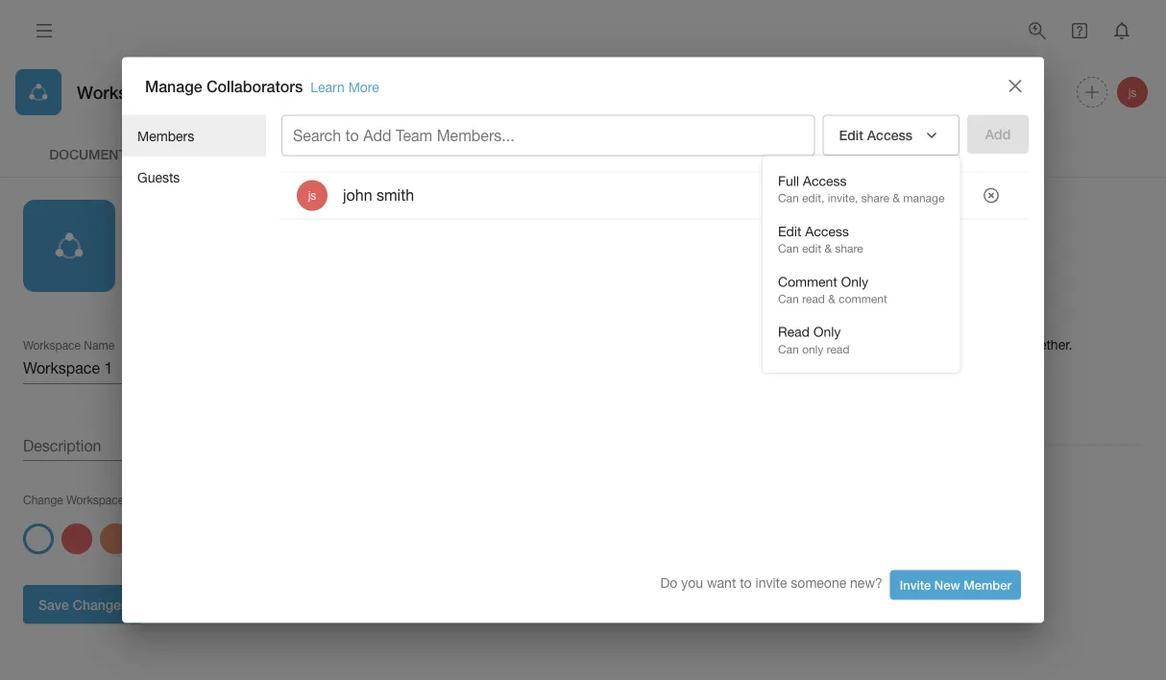 Task type: vqa. For each thing, say whether or not it's contained in the screenshot.


Task type: describe. For each thing, give the bounding box(es) containing it.
only
[[803, 343, 824, 356]]

access for full access
[[901, 188, 942, 203]]

js inside button
[[1129, 86, 1137, 99]]

access for edit access
[[868, 127, 913, 143]]

learn
[[311, 79, 345, 95]]

collaborators for manage collaborators add or remove collaborators to this workspace to work together.
[[747, 310, 844, 328]]

documents link
[[15, 131, 169, 177]]

to left this
[[861, 337, 873, 353]]

edit access
[[840, 127, 913, 143]]

do you want to invite someone new?
[[661, 576, 883, 592]]

team
[[396, 126, 433, 144]]

1
[[172, 82, 181, 102]]

add for search
[[363, 126, 392, 144]]

manage for manage collaborators add or remove collaborators to this workspace to work together.
[[686, 310, 743, 328]]

bookmark image
[[192, 81, 215, 104]]

documents
[[49, 146, 135, 162]]

edit
[[803, 242, 822, 255]]

do
[[661, 576, 678, 592]]

content library
[[184, 146, 308, 162]]

together.
[[1020, 337, 1073, 353]]

add for manage
[[686, 337, 710, 353]]

insights
[[369, 146, 431, 162]]

guests button
[[122, 157, 266, 199]]

manage collaborators dialog
[[122, 57, 1045, 623]]

john smith
[[343, 186, 414, 204]]

members button
[[122, 115, 266, 157]]

can for edit access
[[779, 242, 799, 255]]

changes
[[73, 597, 128, 613]]

to right want
[[740, 576, 752, 592]]

collaborators for manage collaborators learn more
[[207, 77, 303, 95]]

full access
[[878, 188, 942, 203]]

you
[[682, 576, 704, 592]]

new
[[935, 578, 961, 593]]

members...
[[437, 126, 515, 144]]

settings
[[521, 146, 586, 162]]

save changes
[[38, 597, 128, 613]]

icon
[[127, 493, 150, 507]]

read
[[779, 324, 810, 340]]

& for only
[[829, 292, 836, 306]]

insights link
[[323, 131, 477, 177]]

comment
[[779, 274, 838, 290]]

remove
[[730, 337, 775, 353]]

Workspace Name text field
[[23, 354, 576, 384]]

full access can edit, invite, share & manage
[[779, 173, 945, 205]]

library
[[251, 146, 308, 162]]



Task type: locate. For each thing, give the bounding box(es) containing it.
1 vertical spatial edit
[[779, 223, 802, 239]]

1 horizontal spatial collaborators
[[747, 310, 844, 328]]

someone
[[791, 576, 847, 592]]

settings link
[[477, 131, 631, 177]]

0 vertical spatial edit
[[840, 127, 864, 143]]

manage inside 'dialog'
[[145, 77, 202, 95]]

1 vertical spatial share
[[836, 242, 864, 255]]

access inside edit access can edit & share
[[806, 223, 850, 239]]

only up only at the right
[[814, 324, 841, 340]]

workspace
[[902, 337, 968, 353]]

can
[[779, 191, 799, 205], [779, 242, 799, 255], [779, 292, 799, 306], [779, 343, 799, 356]]

0 horizontal spatial add
[[363, 126, 392, 144]]

1 horizontal spatial read
[[827, 343, 850, 356]]

1 vertical spatial add
[[686, 337, 710, 353]]

save changes button
[[23, 585, 143, 624]]

access inside button
[[868, 127, 913, 143]]

invite,
[[828, 191, 859, 205]]

0 horizontal spatial collaborators
[[207, 77, 303, 95]]

0 horizontal spatial js
[[308, 189, 317, 202]]

workspace
[[77, 82, 167, 102], [66, 493, 124, 507]]

comment only can read & comment
[[779, 274, 888, 306]]

access for full access can edit, invite, share & manage
[[803, 173, 847, 189]]

edit access button
[[823, 115, 960, 156]]

content library link
[[169, 131, 323, 177]]

only up comment
[[842, 274, 869, 290]]

1 vertical spatial only
[[814, 324, 841, 340]]

1 vertical spatial collaborators
[[747, 310, 844, 328]]

0 vertical spatial share
[[862, 191, 890, 205]]

new?
[[851, 576, 883, 592]]

& right edit
[[825, 242, 832, 255]]

collaborators inside manage collaborators add or remove collaborators to this workspace to work together.
[[747, 310, 844, 328]]

read inside comment only can read & comment
[[803, 292, 826, 306]]

share right edit
[[836, 242, 864, 255]]

access inside full access can edit, invite, share & manage
[[803, 173, 847, 189]]

collaborators inside 'dialog'
[[207, 77, 303, 95]]

& left manage
[[893, 191, 901, 205]]

&
[[893, 191, 901, 205], [825, 242, 832, 255], [829, 292, 836, 306]]

this
[[877, 337, 898, 353]]

full
[[779, 173, 800, 189], [878, 188, 898, 203]]

work
[[987, 337, 1016, 353]]

save
[[38, 597, 69, 613]]

tab list containing documents
[[15, 131, 1151, 177]]

edit for edit access
[[840, 127, 864, 143]]

0 horizontal spatial edit
[[779, 223, 802, 239]]

collaborators
[[207, 77, 303, 95], [747, 310, 844, 328]]

can down read
[[779, 343, 799, 356]]

edit inside button
[[840, 127, 864, 143]]

full up edit access can edit & share
[[779, 173, 800, 189]]

full for full access
[[878, 188, 898, 203]]

manage inside manage collaborators add or remove collaborators to this workspace to work together.
[[686, 310, 743, 328]]

share for edit access
[[836, 242, 864, 255]]

edit
[[840, 127, 864, 143], [779, 223, 802, 239]]

collaborators
[[778, 337, 857, 353]]

2 vertical spatial &
[[829, 292, 836, 306]]

only
[[842, 274, 869, 290], [814, 324, 841, 340]]

share
[[862, 191, 890, 205], [836, 242, 864, 255]]

manage
[[145, 77, 202, 95], [686, 310, 743, 328]]

share inside full access can edit, invite, share & manage
[[862, 191, 890, 205]]

& for access
[[825, 242, 832, 255]]

add inside manage collaborators add or remove collaborators to this workspace to work together.
[[686, 337, 710, 353]]

access inside button
[[901, 188, 942, 203]]

0 vertical spatial js
[[1129, 86, 1137, 99]]

0 vertical spatial workspace
[[77, 82, 167, 102]]

1 horizontal spatial edit
[[840, 127, 864, 143]]

read down comment
[[803, 292, 826, 306]]

more
[[349, 79, 379, 95]]

manage collaborators add or remove collaborators to this workspace to work together.
[[686, 310, 1073, 353]]

workspace 1
[[77, 82, 181, 102]]

Workspace Description text field
[[23, 431, 576, 461]]

add inside 'manage collaborators' 'dialog'
[[363, 126, 392, 144]]

invite
[[900, 578, 932, 593]]

member
[[964, 578, 1012, 593]]

can inside comment only can read & comment
[[779, 292, 799, 306]]

1 vertical spatial workspace
[[66, 493, 124, 507]]

workspace left icon
[[66, 493, 124, 507]]

guests
[[137, 170, 180, 186]]

learn more link
[[311, 79, 379, 95]]

can for full access
[[779, 191, 799, 205]]

invite
[[756, 576, 788, 592]]

only inside comment only can read & comment
[[842, 274, 869, 290]]

& inside comment only can read & comment
[[829, 292, 836, 306]]

can left edit,
[[779, 191, 799, 205]]

1 horizontal spatial add
[[686, 337, 710, 353]]

share inside edit access can edit & share
[[836, 242, 864, 255]]

access up full access can edit, invite, share & manage
[[868, 127, 913, 143]]

edit up comment
[[779, 223, 802, 239]]

share for full access
[[862, 191, 890, 205]]

can for comment only
[[779, 292, 799, 306]]

change
[[23, 493, 63, 507]]

& inside full access can edit, invite, share & manage
[[893, 191, 901, 205]]

access up edit,
[[803, 173, 847, 189]]

access
[[868, 127, 913, 143], [803, 173, 847, 189], [901, 188, 942, 203], [806, 223, 850, 239]]

can inside full access can edit, invite, share & manage
[[779, 191, 799, 205]]

0 horizontal spatial manage
[[145, 77, 202, 95]]

read only can only read
[[779, 324, 850, 356]]

comment
[[839, 292, 888, 306]]

workspace left 1
[[77, 82, 167, 102]]

share right invite,
[[862, 191, 890, 205]]

manage up members
[[145, 77, 202, 95]]

1 vertical spatial &
[[825, 242, 832, 255]]

& inside edit access can edit & share
[[825, 242, 832, 255]]

only for comment only
[[842, 274, 869, 290]]

or
[[714, 337, 726, 353]]

0 horizontal spatial read
[[803, 292, 826, 306]]

1 can from the top
[[779, 191, 799, 205]]

john
[[343, 186, 372, 204]]

collaborators up collaborators in the right of the page
[[747, 310, 844, 328]]

color
[[153, 493, 181, 507]]

change workspace icon color
[[23, 493, 181, 507]]

search to add team members...
[[293, 126, 515, 144]]

1 vertical spatial manage
[[686, 310, 743, 328]]

add
[[363, 126, 392, 144], [686, 337, 710, 353]]

read right only at the right
[[827, 343, 850, 356]]

read
[[803, 292, 826, 306], [827, 343, 850, 356]]

can inside read only can only read
[[779, 343, 799, 356]]

to right search
[[346, 126, 359, 144]]

manage for manage collaborators learn more
[[145, 77, 202, 95]]

search
[[293, 126, 341, 144]]

edit access can edit & share
[[779, 223, 864, 255]]

full access button
[[873, 180, 970, 211]]

access up edit
[[806, 223, 850, 239]]

only for read only
[[814, 324, 841, 340]]

0 vertical spatial read
[[803, 292, 826, 306]]

2 can from the top
[[779, 242, 799, 255]]

0 vertical spatial only
[[842, 274, 869, 290]]

content
[[184, 146, 248, 162]]

edit inside edit access can edit & share
[[779, 223, 802, 239]]

read inside read only can only read
[[827, 343, 850, 356]]

only inside read only can only read
[[814, 324, 841, 340]]

1 horizontal spatial js
[[1129, 86, 1137, 99]]

0 vertical spatial manage
[[145, 77, 202, 95]]

full inside full access button
[[878, 188, 898, 203]]

access for edit access can edit & share
[[806, 223, 850, 239]]

& down comment
[[829, 292, 836, 306]]

3 can from the top
[[779, 292, 799, 306]]

members
[[137, 128, 194, 144]]

full for full access can edit, invite, share & manage
[[779, 173, 800, 189]]

tab list
[[15, 131, 1151, 177]]

4 can from the top
[[779, 343, 799, 356]]

can for read only
[[779, 343, 799, 356]]

1 vertical spatial js
[[308, 189, 317, 202]]

manage up or
[[686, 310, 743, 328]]

manage collaborators learn more
[[145, 77, 379, 95]]

can left edit
[[779, 242, 799, 255]]

0 vertical spatial add
[[363, 126, 392, 144]]

edit,
[[803, 191, 825, 205]]

to
[[346, 126, 359, 144], [861, 337, 873, 353], [971, 337, 983, 353], [740, 576, 752, 592]]

1 horizontal spatial manage
[[686, 310, 743, 328]]

0 vertical spatial &
[[893, 191, 901, 205]]

can inside edit access can edit & share
[[779, 242, 799, 255]]

full left manage
[[878, 188, 898, 203]]

js button
[[1115, 74, 1151, 111]]

0 vertical spatial collaborators
[[207, 77, 303, 95]]

want
[[707, 576, 737, 592]]

collaborators up the content library 'link'
[[207, 77, 303, 95]]

invite new member
[[900, 578, 1012, 593]]

can down comment
[[779, 292, 799, 306]]

0 horizontal spatial full
[[779, 173, 800, 189]]

add left or
[[686, 337, 710, 353]]

1 horizontal spatial full
[[878, 188, 898, 203]]

to left work
[[971, 337, 983, 353]]

full inside full access can edit, invite, share & manage
[[779, 173, 800, 189]]

js
[[1129, 86, 1137, 99], [308, 189, 317, 202]]

edit for edit access can edit & share
[[779, 223, 802, 239]]

1 vertical spatial read
[[827, 343, 850, 356]]

edit up full access can edit, invite, share & manage
[[840, 127, 864, 143]]

access down edit access button
[[901, 188, 942, 203]]

smith
[[377, 186, 414, 204]]

add up insights
[[363, 126, 392, 144]]

js inside 'manage collaborators' 'dialog'
[[308, 189, 317, 202]]

manage
[[904, 191, 945, 205]]



